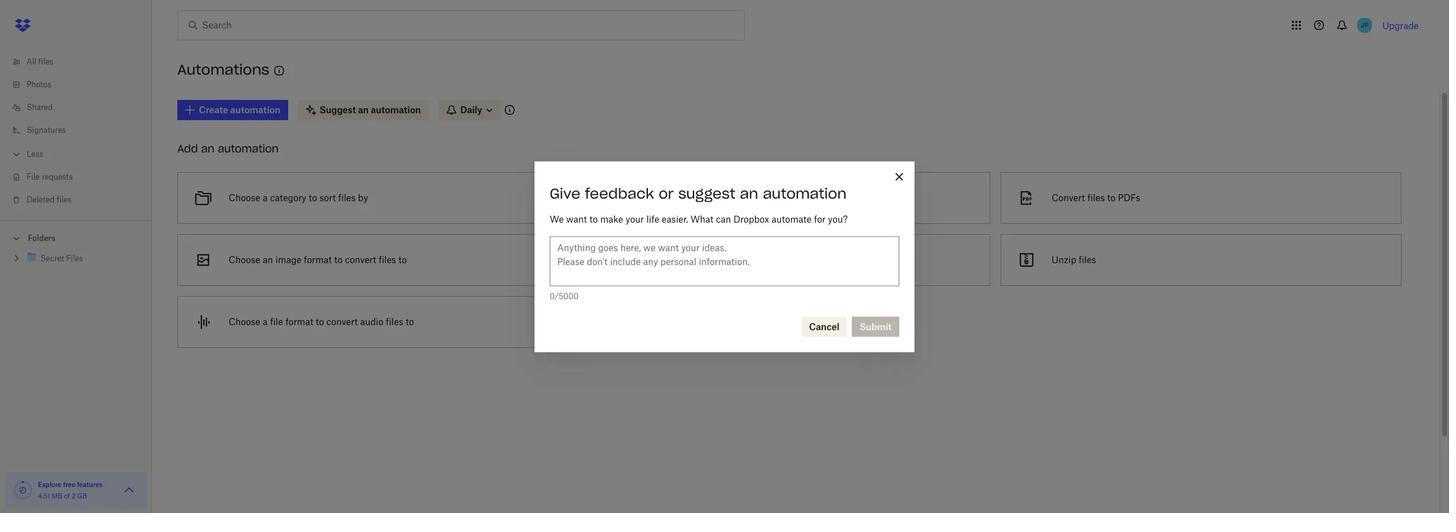 Task type: locate. For each thing, give the bounding box(es) containing it.
features
[[77, 481, 103, 489]]

convert left videos
[[738, 255, 769, 265]]

category
[[270, 193, 306, 203]]

choose for choose a category to sort files by
[[229, 193, 260, 203]]

audio
[[360, 317, 383, 327]]

convert down by
[[345, 255, 376, 265]]

format for audio
[[285, 317, 313, 327]]

1 horizontal spatial file
[[682, 255, 694, 265]]

unzip files button
[[995, 229, 1407, 291]]

of
[[64, 493, 70, 500]]

choose for choose an image format to convert files to
[[229, 255, 260, 265]]

convert
[[1052, 193, 1085, 203]]

2 vertical spatial an
[[263, 255, 273, 265]]

0 horizontal spatial automation
[[218, 142, 279, 155]]

file
[[682, 255, 694, 265], [270, 317, 283, 327]]

an up dropbox
[[740, 184, 758, 202]]

0
[[550, 291, 554, 301]]

an
[[201, 142, 214, 155], [740, 184, 758, 202], [263, 255, 273, 265]]

can
[[716, 213, 731, 224]]

convert for files
[[345, 255, 376, 265]]

files up dropbox
[[741, 193, 758, 203]]

format
[[304, 255, 332, 265], [697, 255, 725, 265], [285, 317, 313, 327]]

automation up automate
[[763, 184, 847, 202]]

cancel
[[809, 321, 839, 332]]

unzip
[[1052, 255, 1076, 265]]

give
[[550, 184, 580, 202]]

1 vertical spatial an
[[740, 184, 758, 202]]

renames
[[702, 193, 738, 203]]

convert files to pdfs button
[[995, 167, 1407, 229]]

0 horizontal spatial an
[[201, 142, 214, 155]]

photos
[[27, 80, 51, 89]]

explore free features 4.51 mb of 2 gb
[[38, 481, 103, 500]]

or
[[659, 184, 674, 202]]

automation right 'add'
[[218, 142, 279, 155]]

list
[[0, 43, 152, 220]]

give feedback or suggest an automation dialog
[[535, 161, 915, 352]]

file down we want to make your life easier. what can dropbox automate for you?
[[682, 255, 694, 265]]

add an automation
[[177, 142, 279, 155]]

a for choose a category to sort files by
[[263, 193, 268, 203]]

to
[[309, 193, 317, 203], [1107, 193, 1116, 203], [589, 213, 598, 224], [334, 255, 343, 265], [398, 255, 407, 265], [727, 255, 736, 265], [801, 255, 809, 265], [316, 317, 324, 327], [406, 317, 414, 327]]

photos link
[[10, 73, 152, 96]]

format down image
[[285, 317, 313, 327]]

set
[[640, 193, 655, 203]]

videos
[[772, 255, 799, 265]]

a inside choose a file format to convert videos to button
[[674, 255, 679, 265]]

1 horizontal spatial automation
[[763, 184, 847, 202]]

less
[[27, 149, 43, 159]]

0 vertical spatial an
[[201, 142, 214, 155]]

convert for videos
[[738, 255, 769, 265]]

all files link
[[10, 51, 152, 73]]

files right audio
[[386, 317, 403, 327]]

file down image
[[270, 317, 283, 327]]

a
[[263, 193, 268, 203], [657, 193, 662, 203], [674, 255, 679, 265], [263, 317, 268, 327]]

file for choose a file format to convert audio files to
[[270, 317, 283, 327]]

file for choose a file format to convert videos to
[[682, 255, 694, 265]]

convert left audio
[[326, 317, 358, 327]]

folders
[[28, 234, 55, 243]]

an inside button
[[263, 255, 273, 265]]

choose a category to sort files by
[[229, 193, 368, 203]]

file requests link
[[10, 166, 152, 189]]

automate
[[772, 213, 812, 224]]

0 horizontal spatial file
[[270, 317, 283, 327]]

deleted files link
[[10, 189, 152, 212]]

file
[[27, 172, 40, 182]]

automation
[[218, 142, 279, 155], [763, 184, 847, 202]]

a inside choose a category to sort files by button
[[263, 193, 268, 203]]

convert
[[345, 255, 376, 265], [738, 255, 769, 265], [326, 317, 358, 327]]

format right image
[[304, 255, 332, 265]]

choose a file format to convert audio files to
[[229, 317, 414, 327]]

sort
[[319, 193, 336, 203]]

a inside set a rule that renames files button
[[657, 193, 662, 203]]

4.51
[[38, 493, 50, 500]]

an left image
[[263, 255, 273, 265]]

shared link
[[10, 96, 152, 119]]

1 horizontal spatial an
[[263, 255, 273, 265]]

feedback
[[585, 184, 654, 202]]

1 vertical spatial automation
[[763, 184, 847, 202]]

we want to make your life easier. what can dropbox automate for you?
[[550, 213, 848, 224]]

files right deleted at the top left of the page
[[57, 195, 72, 205]]

files
[[38, 57, 53, 66], [338, 193, 356, 203], [741, 193, 758, 203], [1087, 193, 1105, 203], [57, 195, 72, 205], [379, 255, 396, 265], [1079, 255, 1096, 265], [386, 317, 403, 327]]

a inside the choose a file format to convert audio files to button
[[263, 317, 268, 327]]

a for choose a file format to convert audio files to
[[263, 317, 268, 327]]

file requests
[[27, 172, 73, 182]]

0 vertical spatial automation
[[218, 142, 279, 155]]

format down what
[[697, 255, 725, 265]]

an right 'add'
[[201, 142, 214, 155]]

want
[[566, 213, 587, 224]]

add
[[177, 142, 198, 155]]

convert for audio
[[326, 317, 358, 327]]

choose
[[229, 193, 260, 203], [229, 255, 260, 265], [640, 255, 672, 265], [229, 317, 260, 327]]

format for videos
[[697, 255, 725, 265]]

2 horizontal spatial an
[[740, 184, 758, 202]]

0 / 5000
[[550, 291, 579, 301]]

1 vertical spatial file
[[270, 317, 283, 327]]

0 vertical spatial file
[[682, 255, 694, 265]]



Task type: describe. For each thing, give the bounding box(es) containing it.
your
[[626, 213, 644, 224]]

click to watch a demo video image
[[272, 63, 287, 79]]

what
[[691, 213, 714, 224]]

Anything goes here, we want your ideas.
Please don't include any personal information. text field
[[550, 236, 899, 286]]

unzip files
[[1052, 255, 1096, 265]]

quota usage element
[[13, 481, 33, 501]]

format for files
[[304, 255, 332, 265]]

image
[[275, 255, 301, 265]]

automations
[[177, 61, 269, 79]]

explore
[[38, 481, 62, 489]]

files right all
[[38, 57, 53, 66]]

deleted
[[27, 195, 55, 205]]

set a rule that renames files button
[[584, 167, 995, 229]]

by
[[358, 193, 368, 203]]

files left by
[[338, 193, 356, 203]]

upgrade link
[[1382, 20, 1419, 31]]

gb
[[77, 493, 87, 500]]

signatures link
[[10, 119, 152, 142]]

all files
[[27, 57, 53, 66]]

automation inside dialog
[[763, 184, 847, 202]]

a for choose a file format to convert videos to
[[674, 255, 679, 265]]

dropbox
[[733, 213, 769, 224]]

5000
[[559, 291, 579, 301]]

files inside button
[[741, 193, 758, 203]]

mb
[[52, 493, 62, 500]]

choose for choose a file format to convert audio files to
[[229, 317, 260, 327]]

dropbox image
[[10, 13, 35, 38]]

we
[[550, 213, 564, 224]]

choose an image format to convert files to button
[[172, 229, 584, 291]]

files right unzip
[[1079, 255, 1096, 265]]

choose a file format to convert videos to button
[[584, 229, 995, 291]]

an inside dialog
[[740, 184, 758, 202]]

list containing all files
[[0, 43, 152, 220]]

shared
[[27, 103, 53, 112]]

files right convert at the right top of the page
[[1087, 193, 1105, 203]]

choose an image format to convert files to
[[229, 255, 407, 265]]

easier.
[[662, 213, 688, 224]]

requests
[[42, 172, 73, 182]]

a for set a rule that renames files
[[657, 193, 662, 203]]

free
[[63, 481, 75, 489]]

signatures
[[27, 125, 66, 135]]

you?
[[828, 213, 848, 224]]

choose for choose a file format to convert videos to
[[640, 255, 672, 265]]

to inside dialog
[[589, 213, 598, 224]]

life
[[646, 213, 659, 224]]

files down choose a category to sort files by button
[[379, 255, 396, 265]]

give feedback or suggest an automation
[[550, 184, 847, 202]]

convert files to pdfs
[[1052, 193, 1140, 203]]

folders button
[[0, 229, 152, 248]]

choose a file format to convert videos to
[[640, 255, 809, 265]]

choose a file format to convert audio files to button
[[172, 291, 584, 353]]

/
[[554, 291, 559, 301]]

suggest
[[678, 184, 735, 202]]

all
[[27, 57, 36, 66]]

automation inside main content
[[218, 142, 279, 155]]

set a rule that renames files
[[640, 193, 758, 203]]

choose a category to sort files by button
[[172, 167, 584, 229]]

for
[[814, 213, 826, 224]]

an for choose an image format to convert files to
[[263, 255, 273, 265]]

rule
[[664, 193, 680, 203]]

2
[[72, 493, 76, 500]]

deleted files
[[27, 195, 72, 205]]

add an automation main content
[[172, 91, 1440, 514]]

less image
[[10, 148, 23, 161]]

cancel button
[[802, 317, 847, 337]]

make
[[600, 213, 623, 224]]

upgrade
[[1382, 20, 1419, 31]]

pdfs
[[1118, 193, 1140, 203]]

that
[[683, 193, 700, 203]]

an for add an automation
[[201, 142, 214, 155]]



Task type: vqa. For each thing, say whether or not it's contained in the screenshot.
13 associated with You 13 minutes ago
no



